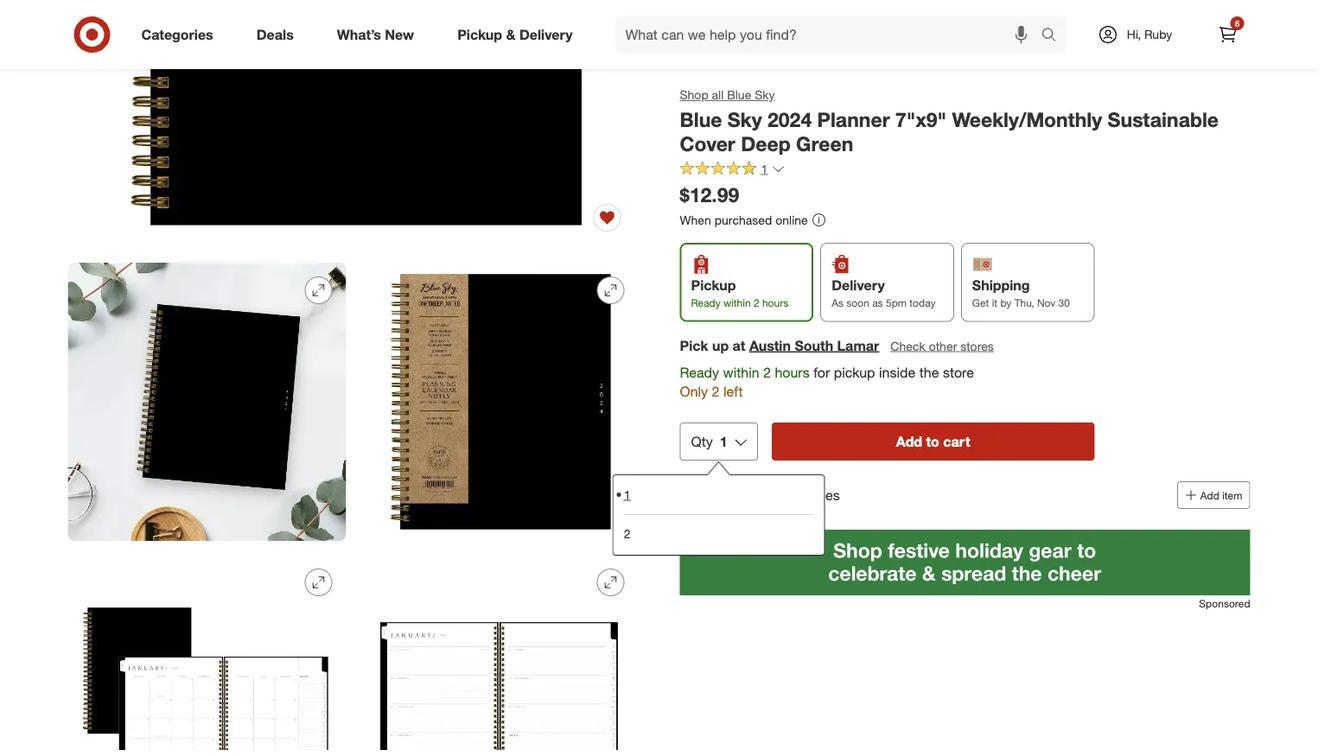 Task type: vqa. For each thing, say whether or not it's contained in the screenshot.
search
yes



Task type: locate. For each thing, give the bounding box(es) containing it.
blue sky 2024 planner 7&#34;x9&#34; weekly/monthly sustainable cover deep green, 3 of 14 image
[[360, 263, 639, 541]]

deep
[[741, 132, 791, 156]]

0 vertical spatial pickup
[[458, 26, 503, 43]]

&
[[506, 26, 516, 43]]

add inside add item button
[[1201, 489, 1220, 502]]

for right eligible
[[763, 487, 780, 504]]

1 link down qty 1
[[624, 476, 814, 515]]

1 horizontal spatial pickup
[[691, 277, 736, 294]]

to
[[927, 433, 940, 450]]

1 vertical spatial within
[[723, 364, 760, 381]]

pickup & delivery
[[458, 26, 573, 43]]

within up left
[[723, 364, 760, 381]]

when purchased online
[[680, 212, 808, 227]]

1 vertical spatial 1
[[720, 433, 728, 450]]

hours inside pickup ready within 2 hours
[[763, 297, 789, 310]]

shop all blue sky blue sky 2024 planner 7"x9" weekly/monthly sustainable cover deep green
[[680, 87, 1219, 156]]

1 vertical spatial hours
[[775, 364, 810, 381]]

2 vertical spatial 1
[[624, 487, 631, 503]]

add left to
[[897, 433, 923, 450]]

ready up only
[[680, 364, 720, 381]]

blue sky 2024 planner 7&#34;x9&#34; weekly/monthly sustainable cover deep green, 2 of 14 image
[[68, 263, 346, 541]]

lamar
[[838, 337, 880, 354]]

2024
[[768, 107, 812, 131]]

0 vertical spatial sky
[[755, 87, 775, 102]]

1 vertical spatial for
[[763, 487, 780, 504]]

blue
[[728, 87, 752, 102], [680, 107, 723, 131]]

add left item
[[1201, 489, 1220, 502]]

0 vertical spatial ready
[[691, 297, 721, 310]]

ready up pick
[[691, 297, 721, 310]]

only
[[680, 384, 708, 401]]

blue down "shop"
[[680, 107, 723, 131]]

1 horizontal spatial for
[[814, 364, 830, 381]]

when
[[680, 212, 712, 227]]

1 vertical spatial delivery
[[832, 277, 885, 294]]

2 link
[[624, 515, 814, 554]]

blue right all
[[728, 87, 752, 102]]

ready inside pickup ready within 2 hours
[[691, 297, 721, 310]]

hi,
[[1128, 27, 1142, 42]]

for down the austin south lamar button
[[814, 364, 830, 381]]

0 vertical spatial within
[[724, 297, 751, 310]]

0 horizontal spatial blue
[[680, 107, 723, 131]]

1 vertical spatial blue
[[680, 107, 723, 131]]

add inside add to cart button
[[897, 433, 923, 450]]

hours
[[763, 297, 789, 310], [775, 364, 810, 381]]

ready
[[691, 297, 721, 310], [680, 364, 720, 381]]

pickup
[[458, 26, 503, 43], [691, 277, 736, 294]]

search
[[1034, 28, 1076, 45]]

0 vertical spatial 1
[[762, 161, 768, 176]]

1 vertical spatial pickup
[[691, 277, 736, 294]]

0 vertical spatial hours
[[763, 297, 789, 310]]

hours down pick up at austin south lamar
[[775, 364, 810, 381]]

sky up deep
[[728, 107, 762, 131]]

add to cart button
[[772, 423, 1095, 461]]

blue sky 2024 planner 7&#34;x9&#34; weekly/monthly sustainable cover deep green, 4 of 14 image
[[68, 555, 346, 751]]

for
[[814, 364, 830, 381], [763, 487, 780, 504]]

2 horizontal spatial 1
[[762, 161, 768, 176]]

shipping get it by thu, nov 30
[[973, 277, 1071, 310]]

0 vertical spatial blue
[[728, 87, 752, 102]]

pickup for ready
[[691, 277, 736, 294]]

sustainable
[[1108, 107, 1219, 131]]

blue sky 2024 planner 7&#34;x9&#34; weekly/monthly sustainable cover deep green, 1 of 14 image
[[68, 0, 639, 249]]

add item
[[1201, 489, 1243, 502]]

get
[[973, 297, 990, 310]]

0 horizontal spatial pickup
[[458, 26, 503, 43]]

hours up pick up at austin south lamar
[[763, 297, 789, 310]]

1 horizontal spatial delivery
[[832, 277, 885, 294]]

1 horizontal spatial add
[[1201, 489, 1220, 502]]

sky
[[755, 87, 775, 102], [728, 107, 762, 131]]

add to cart
[[897, 433, 971, 450]]

online
[[776, 212, 808, 227]]

sky up 2024
[[755, 87, 775, 102]]

add for add to cart
[[897, 433, 923, 450]]

1 vertical spatial add
[[1201, 489, 1220, 502]]

0 vertical spatial for
[[814, 364, 830, 381]]

delivery right &
[[520, 26, 573, 43]]

2
[[754, 297, 760, 310], [764, 364, 771, 381], [712, 384, 720, 401], [624, 527, 631, 542]]

shipping
[[973, 277, 1031, 294]]

by
[[1001, 297, 1012, 310]]

within
[[724, 297, 751, 310], [723, 364, 760, 381]]

0 horizontal spatial for
[[763, 487, 780, 504]]

pickup up up
[[691, 277, 736, 294]]

1 link
[[680, 160, 786, 180], [624, 476, 814, 515]]

what's new link
[[322, 16, 436, 54]]

left
[[724, 384, 743, 401]]

purchased
[[715, 212, 773, 227]]

1 horizontal spatial 1
[[720, 433, 728, 450]]

for inside ready within 2 hours for pickup inside the store only 2 left
[[814, 364, 830, 381]]

1 vertical spatial ready
[[680, 364, 720, 381]]

0 vertical spatial add
[[897, 433, 923, 450]]

the
[[920, 364, 940, 381]]

delivery up soon at the right of the page
[[832, 277, 885, 294]]

pickup inside pickup ready within 2 hours
[[691, 277, 736, 294]]

hi, ruby
[[1128, 27, 1173, 42]]

today
[[910, 297, 936, 310]]

ready within 2 hours for pickup inside the store only 2 left
[[680, 364, 975, 401]]

weekly/monthly
[[953, 107, 1103, 131]]

delivery as soon as 5pm today
[[832, 277, 936, 310]]

planner
[[818, 107, 890, 131]]

check other stores
[[891, 338, 994, 354]]

what's
[[337, 26, 381, 43]]

0 horizontal spatial add
[[897, 433, 923, 450]]

store
[[944, 364, 975, 381]]

registries
[[783, 487, 840, 504]]

shop
[[680, 87, 709, 102]]

add
[[897, 433, 923, 450], [1201, 489, 1220, 502]]

categories link
[[127, 16, 235, 54]]

pickup left &
[[458, 26, 503, 43]]

1
[[762, 161, 768, 176], [720, 433, 728, 450], [624, 487, 631, 503]]

2 inside pickup ready within 2 hours
[[754, 297, 760, 310]]

sponsored
[[1200, 598, 1251, 611]]

0 horizontal spatial delivery
[[520, 26, 573, 43]]

within up at
[[724, 297, 751, 310]]

0 horizontal spatial 1
[[624, 487, 631, 503]]

1 link up $12.99
[[680, 160, 786, 180]]

delivery
[[520, 26, 573, 43], [832, 277, 885, 294]]



Task type: describe. For each thing, give the bounding box(es) containing it.
as
[[832, 297, 844, 310]]

add item button
[[1178, 482, 1251, 509]]

What can we help you find? suggestions appear below search field
[[615, 16, 1046, 54]]

blue sky 2024 planner 7&#34;x9&#34; weekly/monthly sustainable cover deep green, 5 of 14 image
[[360, 555, 639, 751]]

austin south lamar button
[[750, 336, 880, 356]]

nov
[[1038, 297, 1056, 310]]

inside
[[880, 364, 916, 381]]

what's new
[[337, 26, 414, 43]]

ruby
[[1145, 27, 1173, 42]]

1 horizontal spatial blue
[[728, 87, 752, 102]]

pickup & delivery link
[[443, 16, 595, 54]]

south
[[795, 337, 834, 354]]

1 2
[[624, 487, 631, 542]]

advertisement region
[[680, 530, 1251, 596]]

deals
[[257, 26, 294, 43]]

it
[[993, 297, 998, 310]]

0 vertical spatial 1 link
[[680, 160, 786, 180]]

qty 1
[[691, 433, 728, 450]]

$12.99
[[680, 183, 740, 207]]

green
[[797, 132, 854, 156]]

pick
[[680, 337, 709, 354]]

austin
[[750, 337, 791, 354]]

cart
[[944, 433, 971, 450]]

check other stores button
[[890, 337, 995, 356]]

eligible
[[715, 487, 759, 504]]

pickup ready within 2 hours
[[691, 277, 789, 310]]

other
[[929, 338, 958, 354]]

1 for 1
[[762, 161, 768, 176]]

pick up at austin south lamar
[[680, 337, 880, 354]]

add for add item
[[1201, 489, 1220, 502]]

delivery inside 'delivery as soon as 5pm today'
[[832, 277, 885, 294]]

within inside ready within 2 hours for pickup inside the store only 2 left
[[723, 364, 760, 381]]

thu,
[[1015, 297, 1035, 310]]

30
[[1059, 297, 1071, 310]]

as
[[873, 297, 884, 310]]

cover
[[680, 132, 736, 156]]

check
[[891, 338, 926, 354]]

stores
[[961, 338, 994, 354]]

eligible for registries
[[715, 487, 840, 504]]

deals link
[[242, 16, 315, 54]]

6 link
[[1210, 16, 1248, 54]]

qty
[[691, 433, 713, 450]]

within inside pickup ready within 2 hours
[[724, 297, 751, 310]]

ready inside ready within 2 hours for pickup inside the store only 2 left
[[680, 364, 720, 381]]

categories
[[141, 26, 213, 43]]

at
[[733, 337, 746, 354]]

pickup
[[834, 364, 876, 381]]

item
[[1223, 489, 1243, 502]]

5pm
[[886, 297, 907, 310]]

search button
[[1034, 16, 1076, 57]]

6
[[1236, 18, 1240, 29]]

soon
[[847, 297, 870, 310]]

1 for 1 2
[[624, 487, 631, 503]]

pickup for &
[[458, 26, 503, 43]]

0 vertical spatial delivery
[[520, 26, 573, 43]]

up
[[713, 337, 729, 354]]

all
[[712, 87, 724, 102]]

7"x9"
[[896, 107, 947, 131]]

new
[[385, 26, 414, 43]]

1 vertical spatial sky
[[728, 107, 762, 131]]

hours inside ready within 2 hours for pickup inside the store only 2 left
[[775, 364, 810, 381]]

1 vertical spatial 1 link
[[624, 476, 814, 515]]



